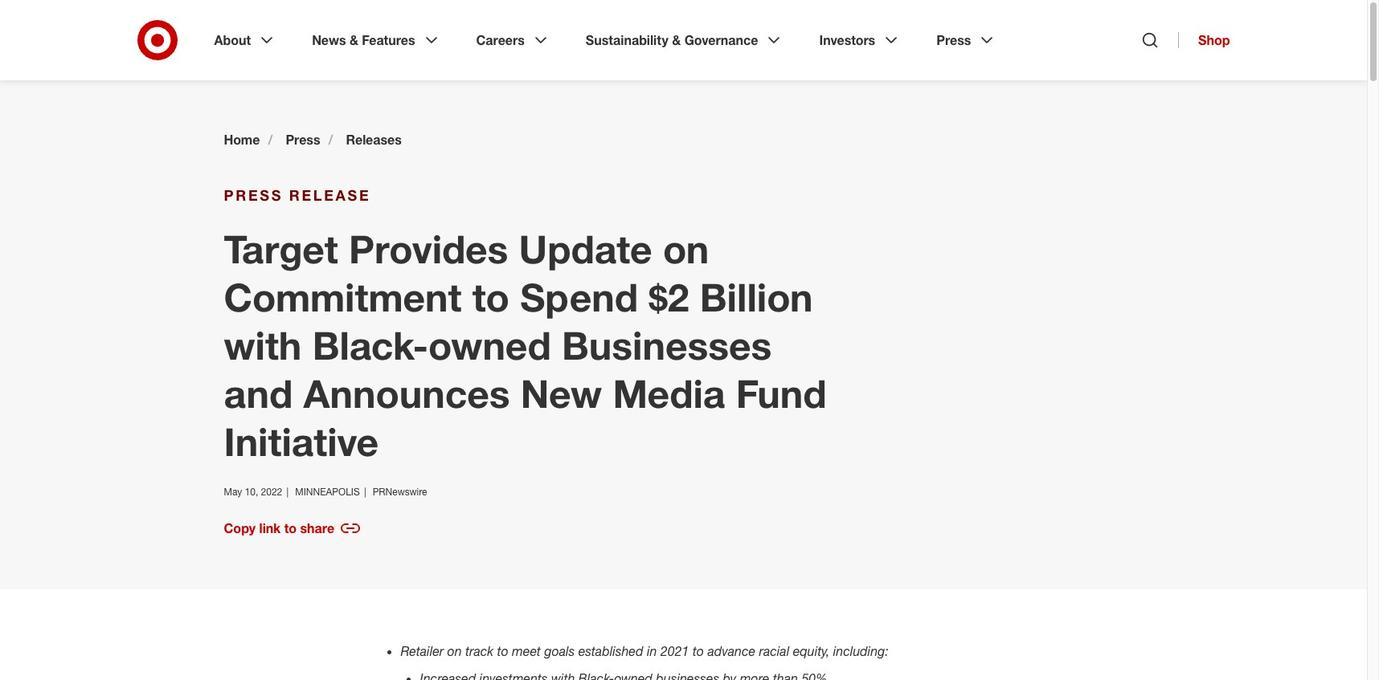 Task type: vqa. For each thing, say whether or not it's contained in the screenshot.
the Target was the first retailer to try this innovative in-store approach to advertising.
no



Task type: locate. For each thing, give the bounding box(es) containing it.
1 horizontal spatial press
[[286, 132, 320, 148]]

about link
[[203, 19, 288, 61]]

to right link
[[284, 521, 297, 537]]

0 vertical spatial press
[[937, 32, 971, 48]]

press link
[[925, 19, 1008, 61], [286, 132, 320, 148]]

including:
[[833, 644, 889, 660]]

features
[[362, 32, 415, 48]]

2 horizontal spatial press
[[937, 32, 971, 48]]

0 horizontal spatial press link
[[286, 132, 320, 148]]

0 vertical spatial press link
[[925, 19, 1008, 61]]

news & features
[[312, 32, 415, 48]]

release
[[289, 186, 371, 204]]

press for bottom "press" link
[[286, 132, 320, 148]]

sustainability & governance
[[586, 32, 758, 48]]

news
[[312, 32, 346, 48]]

with
[[224, 322, 302, 369]]

1 horizontal spatial &
[[672, 32, 681, 48]]

0 horizontal spatial &
[[350, 32, 358, 48]]

&
[[350, 32, 358, 48], [672, 32, 681, 48]]

on
[[663, 226, 709, 272], [447, 644, 462, 660]]

may 10, 2022
[[224, 486, 282, 498]]

1 horizontal spatial press link
[[925, 19, 1008, 61]]

1 vertical spatial press
[[286, 132, 320, 148]]

1 vertical spatial press link
[[286, 132, 320, 148]]

careers
[[476, 32, 525, 48]]

& right news
[[350, 32, 358, 48]]

retailer
[[401, 644, 444, 660]]

1 vertical spatial on
[[447, 644, 462, 660]]

1 & from the left
[[350, 32, 358, 48]]

new
[[521, 371, 602, 417]]

investors
[[819, 32, 876, 48]]

fund
[[736, 371, 827, 417]]

retailer on track to meet goals established in 2021 to advance racial equity, including:
[[401, 644, 889, 660]]

equity,
[[793, 644, 830, 660]]

2021
[[661, 644, 689, 660]]

on up $2
[[663, 226, 709, 272]]

governance
[[685, 32, 758, 48]]

to up owned
[[472, 274, 510, 321]]

careers link
[[465, 19, 562, 61]]

$2
[[649, 274, 689, 321]]

may
[[224, 486, 242, 498]]

2 vertical spatial press
[[224, 186, 283, 204]]

releases link
[[346, 132, 402, 148]]

press for press release
[[224, 186, 283, 204]]

on inside target provides update on commitment to spend $2 billion with black-owned businesses and announces new media fund initiative
[[663, 226, 709, 272]]

& for news
[[350, 32, 358, 48]]

update
[[519, 226, 652, 272]]

to
[[472, 274, 510, 321], [284, 521, 297, 537], [497, 644, 509, 660], [693, 644, 704, 660]]

press release
[[224, 186, 371, 204]]

shop link
[[1178, 32, 1230, 48]]

sustainability
[[586, 32, 669, 48]]

prnewswire
[[373, 486, 427, 498]]

2 & from the left
[[672, 32, 681, 48]]

& inside 'link'
[[350, 32, 358, 48]]

to right track
[[497, 644, 509, 660]]

1 horizontal spatial on
[[663, 226, 709, 272]]

0 vertical spatial on
[[663, 226, 709, 272]]

and
[[224, 371, 293, 417]]

spend
[[520, 274, 638, 321]]

established
[[578, 644, 643, 660]]

press
[[937, 32, 971, 48], [286, 132, 320, 148], [224, 186, 283, 204]]

& left governance
[[672, 32, 681, 48]]

press for right "press" link
[[937, 32, 971, 48]]

initiative
[[224, 419, 379, 465]]

on left track
[[447, 644, 462, 660]]

0 horizontal spatial press
[[224, 186, 283, 204]]

10,
[[245, 486, 258, 498]]



Task type: describe. For each thing, give the bounding box(es) containing it.
releases
[[346, 132, 402, 148]]

to inside button
[[284, 521, 297, 537]]

investors link
[[808, 19, 913, 61]]

racial
[[759, 644, 790, 660]]

owned
[[428, 322, 551, 369]]

copy link to share button
[[224, 519, 360, 539]]

in
[[647, 644, 657, 660]]

billion
[[700, 274, 813, 321]]

minneapolis
[[295, 486, 360, 498]]

link
[[259, 521, 281, 537]]

businesses
[[562, 322, 772, 369]]

copy
[[224, 521, 256, 537]]

to right 2021
[[693, 644, 704, 660]]

news & features link
[[301, 19, 452, 61]]

black-
[[312, 322, 428, 369]]

copy link to share
[[224, 521, 335, 537]]

share
[[300, 521, 335, 537]]

home link
[[224, 132, 260, 148]]

goals
[[544, 644, 575, 660]]

provides
[[349, 226, 508, 272]]

home
[[224, 132, 260, 148]]

& for sustainability
[[672, 32, 681, 48]]

announces
[[304, 371, 510, 417]]

target
[[224, 226, 338, 272]]

about
[[214, 32, 251, 48]]

shop
[[1199, 32, 1230, 48]]

target provides update on commitment to spend $2 billion with black-owned businesses and announces new media fund initiative
[[224, 226, 827, 465]]

track
[[465, 644, 494, 660]]

media
[[613, 371, 725, 417]]

advance
[[708, 644, 756, 660]]

to inside target provides update on commitment to spend $2 billion with black-owned businesses and announces new media fund initiative
[[472, 274, 510, 321]]

0 horizontal spatial on
[[447, 644, 462, 660]]

commitment
[[224, 274, 462, 321]]

sustainability & governance link
[[575, 19, 795, 61]]

meet
[[512, 644, 541, 660]]

2022
[[261, 486, 282, 498]]



